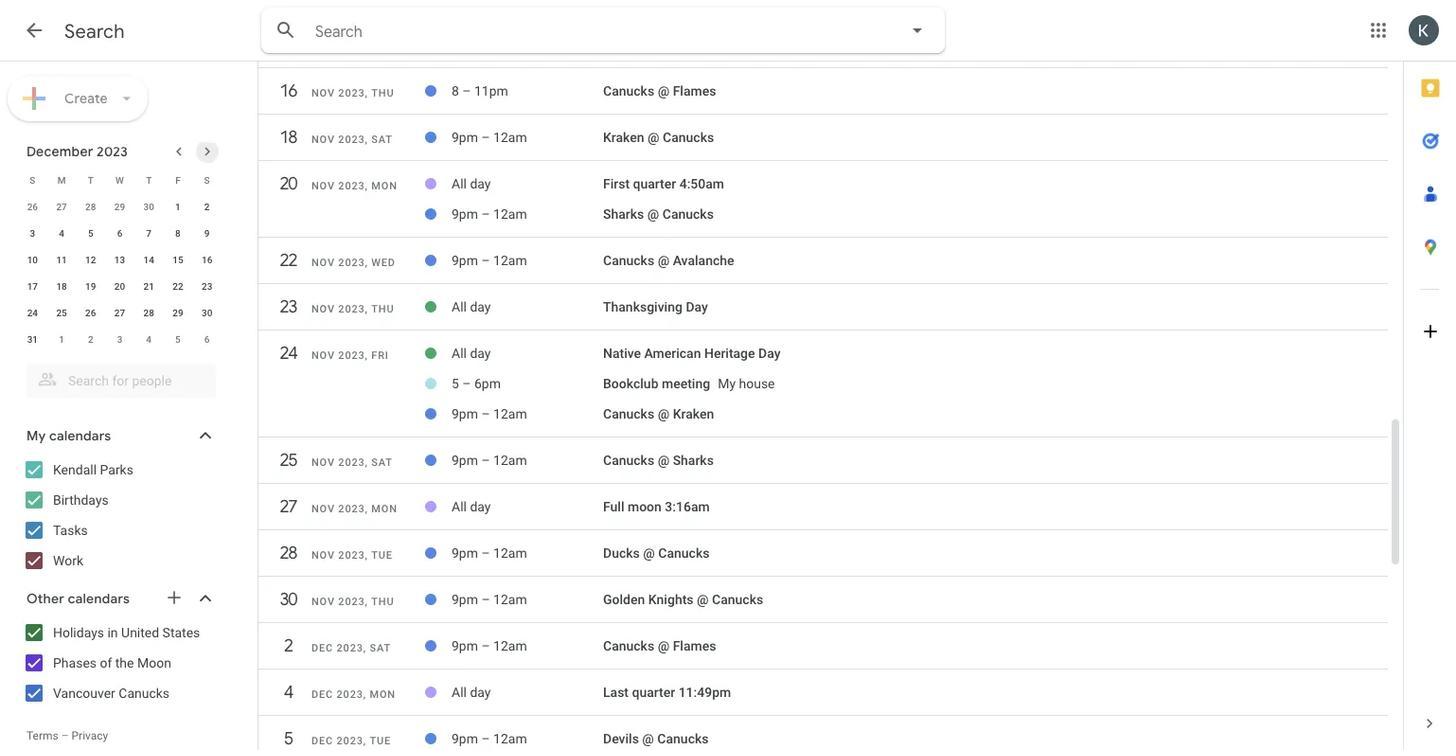 Task type: locate. For each thing, give the bounding box(es) containing it.
2 nov from the top
[[312, 134, 335, 145]]

20 down 13
[[114, 280, 125, 292]]

thu right '16' link
[[372, 87, 394, 99]]

28
[[85, 201, 96, 212], [144, 307, 154, 318], [280, 542, 297, 564]]

26 for 26 element
[[85, 307, 96, 318]]

– for '2' row
[[482, 638, 490, 654]]

1 row from the top
[[18, 167, 222, 193]]

of
[[100, 655, 112, 671]]

mon up 'wed'
[[372, 180, 398, 192]]

cell containing bookclub meeting
[[603, 368, 1379, 399]]

5 nov from the top
[[312, 303, 335, 315]]

nov inside 20 row
[[312, 180, 335, 192]]

first quarter 4:50am
[[603, 176, 725, 192]]

canucks inside 18 row
[[663, 130, 714, 145]]

1 t from the left
[[88, 174, 94, 186]]

7 9pm – 12am cell from the top
[[452, 584, 603, 615]]

2 nov 2023 , mon from the top
[[312, 503, 398, 515]]

0 vertical spatial 18
[[280, 126, 297, 148]]

15 element
[[167, 248, 189, 271]]

2023 inside 20 row
[[338, 180, 365, 192]]

5 9pm – 12am from the top
[[452, 453, 527, 468]]

1 nov 2023 , thu from the top
[[312, 87, 394, 99]]

5 all day from the top
[[452, 685, 491, 700]]

quarter right last at left bottom
[[632, 685, 676, 700]]

thu down 'wed'
[[372, 303, 394, 315]]

0 horizontal spatial 26
[[27, 201, 38, 212]]

day inside 4 row
[[470, 685, 491, 700]]

search
[[64, 19, 125, 43]]

24 row group
[[259, 336, 1389, 438]]

phases of the moon
[[53, 655, 171, 671]]

11
[[56, 254, 67, 265]]

2 inside "element"
[[88, 333, 93, 345]]

2 9pm from the top
[[452, 206, 478, 222]]

8 nov from the top
[[312, 503, 335, 515]]

24 inside "row group"
[[280, 342, 297, 364]]

4 all from the top
[[452, 499, 467, 515]]

january 2 element
[[79, 328, 102, 350]]

nov inside 22 row
[[312, 257, 335, 269]]

1 horizontal spatial 30
[[202, 307, 212, 318]]

12am inside '2' row
[[494, 638, 527, 654]]

, for 5
[[363, 735, 367, 747]]

mon inside 27 "row"
[[372, 503, 398, 515]]

24
[[27, 307, 38, 318], [280, 342, 297, 364]]

5 row from the top
[[18, 273, 222, 299]]

20 for 20 'element'
[[114, 280, 125, 292]]

1 canucks @ flames from the top
[[603, 83, 716, 99]]

2023 inside '25' row
[[338, 457, 365, 468]]

27 row
[[259, 490, 1389, 533]]

nov 2023 , sat right 18 link
[[312, 134, 393, 145]]

0 vertical spatial 30
[[144, 201, 154, 212]]

29 inside "element"
[[173, 307, 183, 318]]

1 vertical spatial 23
[[280, 296, 297, 317]]

4 9pm from the top
[[452, 406, 478, 422]]

5 all day cell from the top
[[452, 677, 603, 708]]

canucks inside other calendars list
[[119, 685, 170, 701]]

16 up 23 element
[[202, 254, 212, 265]]

– inside '25' row
[[482, 453, 490, 468]]

15
[[173, 254, 183, 265]]

2 vertical spatial 2
[[284, 635, 292, 656]]

10
[[27, 254, 38, 265]]

thu inside 30 row
[[372, 596, 394, 608]]

nov for 30
[[312, 596, 335, 608]]

terms – privacy
[[27, 729, 108, 743]]

2023 right 28 link
[[338, 549, 365, 561]]

s
[[30, 174, 35, 186], [204, 174, 210, 186]]

2023 left fri
[[338, 350, 365, 361]]

, right 28 link
[[365, 549, 368, 561]]

sat right the 25 link
[[372, 457, 393, 468]]

2 vertical spatial 27
[[280, 496, 297, 517]]

search image
[[267, 11, 305, 49]]

1 vertical spatial dec
[[312, 689, 333, 700]]

, up nov 2023 , tue
[[365, 503, 368, 515]]

1 horizontal spatial 24
[[280, 342, 297, 364]]

4 all day cell from the top
[[452, 492, 603, 522]]

1 vertical spatial 28
[[144, 307, 154, 318]]

29 up january 5 'element'
[[173, 307, 183, 318]]

0 horizontal spatial 3
[[30, 227, 35, 239]]

quarter for 4
[[632, 685, 676, 700]]

row containing 24
[[18, 299, 222, 326]]

18 down '16' link
[[280, 126, 297, 148]]

, inside 16 row
[[365, 87, 368, 99]]

5 inside cell
[[452, 376, 459, 391]]

all day cell for 20
[[452, 169, 603, 199]]

12am inside 30 row
[[494, 592, 527, 607]]

2023 left 'wed'
[[338, 257, 365, 269]]

@ up first quarter 4:50am button at the left
[[648, 130, 660, 145]]

12am inside '25' row
[[494, 453, 527, 468]]

united
[[121, 625, 159, 640]]

sat right 18 link
[[372, 134, 393, 145]]

nov right 23 link
[[312, 303, 335, 315]]

3 nov 2023 , thu from the top
[[312, 596, 394, 608]]

7
[[146, 227, 152, 239]]

9pm for 22
[[452, 253, 478, 268]]

9 12am from the top
[[494, 731, 527, 747]]

1 thu from the top
[[372, 87, 394, 99]]

thu
[[372, 87, 394, 99], [372, 303, 394, 315], [372, 596, 394, 608]]

18 for 18 link
[[280, 126, 297, 148]]

5 9pm – 12am cell from the top
[[452, 445, 603, 475]]

9pm – 12am cell inside '25' row
[[452, 445, 603, 475]]

canucks up golden knights @ canucks
[[659, 545, 710, 561]]

row
[[18, 167, 222, 193], [18, 193, 222, 220], [18, 220, 222, 246], [18, 246, 222, 273], [18, 273, 222, 299], [18, 299, 222, 326], [18, 326, 222, 352]]

20 row group
[[259, 167, 1389, 238]]

nov inside 28 row
[[312, 549, 335, 561]]

nov for 22
[[312, 257, 335, 269]]

29 element
[[167, 301, 189, 324]]

canucks @ flames button up kraken @ canucks
[[603, 83, 716, 99]]

2023 for 20
[[338, 180, 365, 192]]

2023 for 30
[[338, 596, 365, 608]]

0 vertical spatial nov 2023 , sat
[[312, 134, 393, 145]]

18 row
[[259, 120, 1389, 164]]

mon inside 4 row
[[370, 689, 396, 700]]

5 12am from the top
[[494, 453, 527, 468]]

2 vertical spatial 30
[[280, 589, 297, 610]]

row down w
[[18, 193, 222, 220]]

3 all day from the top
[[452, 345, 491, 361]]

2 nov 2023 , thu from the top
[[312, 303, 394, 315]]

9pm – 12am inside 30 row
[[452, 592, 527, 607]]

27 down m
[[56, 201, 67, 212]]

moon
[[137, 655, 171, 671]]

dec inside 5 row
[[312, 735, 333, 747]]

flames inside '2' row
[[673, 638, 716, 654]]

1 vertical spatial 3
[[117, 333, 122, 345]]

9pm – 12am inside 24 "row group"
[[452, 406, 527, 422]]

2 9pm – 12am from the top
[[452, 206, 527, 222]]

5 all from the top
[[452, 685, 467, 700]]

dec for 4
[[312, 689, 333, 700]]

30 for the 30 link
[[280, 589, 297, 610]]

16
[[280, 80, 297, 101], [202, 254, 212, 265]]

4 12am from the top
[[494, 406, 527, 422]]

3 9pm – 12am cell from the top
[[452, 245, 603, 276]]

27 down the 25 link
[[280, 496, 297, 517]]

moon
[[628, 499, 662, 515]]

1 down the f
[[175, 201, 181, 212]]

ducks @ canucks
[[603, 545, 710, 561]]

5 down 4 link
[[284, 728, 292, 749]]

quarter
[[633, 176, 677, 192], [632, 685, 676, 700]]

6 up 13 element
[[117, 227, 122, 239]]

sat inside 18 row
[[372, 134, 393, 145]]

27 element
[[108, 301, 131, 324]]

sat inside '2' row
[[370, 642, 391, 654]]

4 all day from the top
[[452, 499, 491, 515]]

nov for 20
[[312, 180, 335, 192]]

5 for 5 – 6pm
[[452, 376, 459, 391]]

2 all from the top
[[452, 299, 467, 315]]

1 vertical spatial 4
[[146, 333, 152, 345]]

1 s from the left
[[30, 174, 35, 186]]

canucks right "knights"
[[712, 592, 764, 607]]

2 horizontal spatial 28
[[280, 542, 297, 564]]

other calendars button
[[4, 583, 235, 614]]

1 horizontal spatial 27
[[114, 307, 125, 318]]

canucks @ sharks button
[[603, 453, 714, 468]]

26 left november 27 "element"
[[27, 201, 38, 212]]

9 9pm from the top
[[452, 731, 478, 747]]

18 down 11
[[56, 280, 67, 292]]

all for 27
[[452, 499, 467, 515]]

2 row from the top
[[18, 193, 222, 220]]

1 horizontal spatial 16
[[280, 80, 297, 101]]

1 vertical spatial 22
[[173, 280, 183, 292]]

canucks @ flames button inside '2' row
[[603, 638, 716, 654]]

dec right 2 'link'
[[312, 642, 333, 654]]

0 vertical spatial 22
[[280, 250, 297, 271]]

0 vertical spatial 25
[[56, 307, 67, 318]]

@ right ducks
[[643, 545, 655, 561]]

1 9pm – 12am from the top
[[452, 130, 527, 145]]

sat up dec 2023 , mon
[[370, 642, 391, 654]]

27 up january 3 element
[[114, 307, 125, 318]]

2 vertical spatial 28
[[280, 542, 297, 564]]

25 up 27 link
[[280, 449, 297, 471]]

30 link
[[272, 583, 306, 617]]

16 for '16' link
[[280, 80, 297, 101]]

january 5 element
[[167, 328, 189, 350]]

all day cell inside 23 row
[[452, 292, 603, 322]]

7 9pm from the top
[[452, 592, 478, 607]]

all day for 27
[[452, 499, 491, 515]]

calendars
[[49, 427, 111, 444], [68, 590, 130, 607]]

january 1 element
[[50, 328, 73, 350]]

30 down 28 link
[[280, 589, 297, 610]]

4 nov from the top
[[312, 257, 335, 269]]

mon
[[372, 180, 398, 192], [372, 503, 398, 515], [370, 689, 396, 700]]

1 horizontal spatial 8
[[452, 83, 459, 99]]

1 9pm from the top
[[452, 130, 478, 145]]

31
[[27, 333, 38, 345]]

1 all day from the top
[[452, 176, 491, 192]]

3 down 27 'element'
[[117, 333, 122, 345]]

0 horizontal spatial 30
[[144, 201, 154, 212]]

1 all day cell from the top
[[452, 169, 603, 199]]

2023 for 22
[[338, 257, 365, 269]]

january 3 element
[[108, 328, 131, 350]]

1 dec from the top
[[312, 642, 333, 654]]

canucks @ flames inside '2' row
[[603, 638, 716, 654]]

1 vertical spatial flames
[[673, 638, 716, 654]]

1
[[175, 201, 181, 212], [59, 333, 64, 345]]

25 down 18 element on the left top of the page
[[56, 307, 67, 318]]

0 horizontal spatial 2
[[88, 333, 93, 345]]

1 vertical spatial 8
[[175, 227, 181, 239]]

5 9pm from the top
[[452, 453, 478, 468]]

sat for 25
[[372, 457, 393, 468]]

nov inside 23 row
[[312, 303, 335, 315]]

row down 13 element
[[18, 273, 222, 299]]

9pm – 12am cell
[[452, 122, 603, 152], [452, 199, 603, 229], [452, 245, 603, 276], [452, 399, 603, 429], [452, 445, 603, 475], [452, 538, 603, 568], [452, 584, 603, 615], [452, 631, 603, 661], [452, 724, 603, 750]]

december
[[27, 143, 93, 160]]

9pm – 12am cell inside 18 row
[[452, 122, 603, 152]]

30
[[144, 201, 154, 212], [202, 307, 212, 318], [280, 589, 297, 610]]

8 9pm from the top
[[452, 638, 478, 654]]

parks
[[100, 462, 133, 477]]

1 horizontal spatial day
[[759, 345, 781, 361]]

nov right 28 link
[[312, 549, 335, 561]]

5 inside row
[[284, 728, 292, 749]]

row down november 29 element
[[18, 220, 222, 246]]

3 9pm – 12am from the top
[[452, 253, 527, 268]]

20
[[280, 173, 297, 194], [114, 280, 125, 292]]

0 vertical spatial 28
[[85, 201, 96, 212]]

thanksgiving day button
[[603, 299, 708, 315]]

, for 2
[[363, 642, 367, 654]]

canucks up 4:50am
[[663, 130, 714, 145]]

0 vertical spatial 3
[[30, 227, 35, 239]]

nov for 18
[[312, 134, 335, 145]]

november 28 element
[[79, 195, 102, 218]]

5 row
[[259, 722, 1389, 750]]

1 vertical spatial mon
[[372, 503, 398, 515]]

1 vertical spatial 30
[[202, 307, 212, 318]]

1 vertical spatial sat
[[372, 457, 393, 468]]

10 nov from the top
[[312, 596, 335, 608]]

0 horizontal spatial day
[[686, 299, 708, 315]]

0 horizontal spatial my
[[27, 427, 46, 444]]

0 horizontal spatial 23
[[202, 280, 212, 292]]

– inside 28 row
[[482, 545, 490, 561]]

s up november 26 element
[[30, 174, 35, 186]]

canucks down last quarter 11:49pm
[[658, 731, 709, 747]]

nov 2023 , thu
[[312, 87, 394, 99], [312, 303, 394, 315], [312, 596, 394, 608]]

1 horizontal spatial 29
[[173, 307, 183, 318]]

nov right 20 link
[[312, 180, 335, 192]]

nov for 27
[[312, 503, 335, 515]]

0 vertical spatial canucks @ flames button
[[603, 83, 716, 99]]

1 horizontal spatial 26
[[85, 307, 96, 318]]

2023 for 24
[[338, 350, 365, 361]]

, for 20
[[365, 180, 368, 192]]

, left fri
[[365, 350, 368, 361]]

states
[[163, 625, 200, 640]]

0 vertical spatial sharks
[[603, 206, 644, 222]]

3 nov from the top
[[312, 180, 335, 192]]

canucks @ flames button for 16
[[603, 83, 716, 99]]

thu down nov 2023 , tue
[[372, 596, 394, 608]]

16 element
[[196, 248, 218, 271]]

first
[[603, 176, 630, 192]]

8 – 11pm cell
[[452, 76, 603, 106]]

, for 23
[[365, 303, 368, 315]]

1 horizontal spatial 25
[[280, 449, 297, 471]]

9pm – 12am inside 22 row
[[452, 253, 527, 268]]

3 day from the top
[[470, 345, 491, 361]]

1 nov 2023 , sat from the top
[[312, 134, 393, 145]]

, down dec 2023 , mon
[[363, 735, 367, 747]]

1 vertical spatial day
[[759, 345, 781, 361]]

all day cell inside 4 row
[[452, 677, 603, 708]]

2 all day from the top
[[452, 299, 491, 315]]

t up november 30 element
[[146, 174, 152, 186]]

devils
[[603, 731, 639, 747]]

@ left avalanche
[[658, 253, 670, 268]]

all inside 24 row
[[452, 345, 467, 361]]

row group containing 26
[[18, 193, 222, 352]]

kraken up first
[[603, 130, 645, 145]]

29
[[114, 201, 125, 212], [173, 307, 183, 318]]

canucks down golden
[[603, 638, 655, 654]]

vancouver
[[53, 685, 115, 701]]

2
[[204, 201, 210, 212], [88, 333, 93, 345], [284, 635, 292, 656]]

canucks inside '25' row
[[603, 453, 655, 468]]

thu for 16
[[372, 87, 394, 99]]

27 inside 'element'
[[114, 307, 125, 318]]

@ for 2
[[658, 638, 670, 654]]

0 vertical spatial 16
[[280, 80, 297, 101]]

8 inside row
[[175, 227, 181, 239]]

3 dec from the top
[[312, 735, 333, 747]]

– inside '2' row
[[482, 638, 490, 654]]

7 12am from the top
[[494, 592, 527, 607]]

0 vertical spatial quarter
[[633, 176, 677, 192]]

1 vertical spatial 26
[[85, 307, 96, 318]]

dec right 4 link
[[312, 689, 333, 700]]

2023 right the 25 link
[[338, 457, 365, 468]]

9pm – 12am for 30
[[452, 592, 527, 607]]

9pm – 12am for 18
[[452, 130, 527, 145]]

day inside 24 row
[[470, 345, 491, 361]]

sat for 18
[[372, 134, 393, 145]]

1 day from the top
[[470, 176, 491, 192]]

, right '16' link
[[365, 87, 368, 99]]

9pm inside '25' row
[[452, 453, 478, 468]]

18 element
[[50, 275, 73, 297]]

4 up 5 link
[[284, 682, 292, 703]]

flames
[[673, 83, 716, 99], [673, 638, 716, 654]]

28 for 28 element
[[144, 307, 154, 318]]

6 12am from the top
[[494, 545, 527, 561]]

all day cell inside 24 row
[[452, 338, 603, 368]]

11 element
[[50, 248, 73, 271]]

1 vertical spatial 2
[[88, 333, 93, 345]]

1 vertical spatial 6
[[204, 333, 210, 345]]

4:50am
[[680, 176, 725, 192]]

2 flames from the top
[[673, 638, 716, 654]]

24 row
[[259, 336, 1389, 380]]

9pm – 12am cell inside 28 row
[[452, 538, 603, 568]]

, for 22
[[365, 257, 368, 269]]

sharks down first
[[603, 206, 644, 222]]

nov 2023 , mon right 20 link
[[312, 180, 398, 192]]

t
[[88, 174, 94, 186], [146, 174, 152, 186]]

2 down 26 element
[[88, 333, 93, 345]]

2 down the 30 link
[[284, 635, 292, 656]]

day inside 20 row
[[470, 176, 491, 192]]

5
[[88, 227, 93, 239], [175, 333, 181, 345], [452, 376, 459, 391], [284, 728, 292, 749]]

1 vertical spatial my
[[27, 427, 46, 444]]

canucks @ flames up last quarter 11:49pm 'button'
[[603, 638, 716, 654]]

0 vertical spatial 2
[[204, 201, 210, 212]]

0 horizontal spatial 6
[[117, 227, 122, 239]]

None search field
[[261, 8, 945, 53], [0, 356, 235, 398], [261, 8, 945, 53]]

2023 down dec 2023 , sat
[[337, 689, 363, 700]]

24 inside 'element'
[[27, 307, 38, 318]]

6 row from the top
[[18, 299, 222, 326]]

tasks
[[53, 522, 88, 538]]

ducks @ canucks button
[[603, 545, 710, 561]]

2 row
[[259, 629, 1389, 673]]

2 s from the left
[[204, 174, 210, 186]]

tue down dec 2023 , mon
[[370, 735, 391, 747]]

@ inside '2' row
[[658, 638, 670, 654]]

canucks inside 28 row
[[659, 545, 710, 561]]

4 day from the top
[[470, 499, 491, 515]]

9pm – 12am
[[452, 130, 527, 145], [452, 206, 527, 222], [452, 253, 527, 268], [452, 406, 527, 422], [452, 453, 527, 468], [452, 545, 527, 561], [452, 592, 527, 607], [452, 638, 527, 654], [452, 731, 527, 747]]

7 row from the top
[[18, 326, 222, 352]]

nov 2023 , mon for 20
[[312, 180, 398, 192]]

20 down 18 link
[[280, 173, 297, 194]]

row down 27 'element'
[[18, 326, 222, 352]]

30 inside row
[[280, 589, 297, 610]]

0 vertical spatial calendars
[[49, 427, 111, 444]]

26 element
[[79, 301, 102, 324]]

29 for november 29 element
[[114, 201, 125, 212]]

avalanche
[[673, 253, 735, 268]]

12am inside 28 row
[[494, 545, 527, 561]]

9pm for 5
[[452, 731, 478, 747]]

go back image
[[23, 19, 45, 42]]

8 9pm – 12am from the top
[[452, 638, 527, 654]]

0 vertical spatial thu
[[372, 87, 394, 99]]

fri
[[372, 350, 389, 361]]

nov inside 18 row
[[312, 134, 335, 145]]

flames inside 16 row
[[673, 83, 716, 99]]

row containing 17
[[18, 273, 222, 299]]

canucks @ flames inside 16 row
[[603, 83, 716, 99]]

3 row from the top
[[18, 220, 222, 246]]

nov 2023 , tue
[[312, 549, 393, 561]]

nov right the 25 link
[[312, 457, 335, 468]]

2 12am from the top
[[494, 206, 527, 222]]

12am for 30
[[494, 592, 527, 607]]

2 canucks @ flames from the top
[[603, 638, 716, 654]]

30 element
[[196, 301, 218, 324]]

6 9pm – 12am from the top
[[452, 545, 527, 561]]

2023 down nov 2023 , tue
[[338, 596, 365, 608]]

9pm for 30
[[452, 592, 478, 607]]

dec for 5
[[312, 735, 333, 747]]

sharks up the 3:16am
[[673, 453, 714, 468]]

november 26 element
[[21, 195, 44, 218]]

quarter up the sharks @ canucks
[[633, 176, 677, 192]]

t up november 28 element
[[88, 174, 94, 186]]

last quarter 11:49pm button
[[603, 685, 731, 700]]

@ inside 22 row
[[658, 253, 670, 268]]

9pm – 12am cell for 30
[[452, 584, 603, 615]]

nov 2023 , fri
[[312, 350, 389, 361]]

0 horizontal spatial 1
[[59, 333, 64, 345]]

, for 28
[[365, 549, 368, 561]]

canucks up kraken @ canucks
[[603, 83, 655, 99]]

9pm inside 28 row
[[452, 545, 478, 561]]

1 vertical spatial 20
[[114, 280, 125, 292]]

1 all from the top
[[452, 176, 467, 192]]

9pm for 25
[[452, 453, 478, 468]]

24 for 24 'element' at the left top
[[27, 307, 38, 318]]

november 30 element
[[138, 195, 160, 218]]

day inside 23 row
[[686, 299, 708, 315]]

1 vertical spatial quarter
[[632, 685, 676, 700]]

flames up 11:49pm
[[673, 638, 716, 654]]

12am inside 18 row
[[494, 130, 527, 145]]

1 vertical spatial sharks
[[673, 453, 714, 468]]

tue inside 5 row
[[370, 735, 391, 747]]

, inside 20 row
[[365, 180, 368, 192]]

row containing 3
[[18, 220, 222, 246]]

2 thu from the top
[[372, 303, 394, 315]]

0 vertical spatial 26
[[27, 201, 38, 212]]

5 for 5 link
[[284, 728, 292, 749]]

2023
[[338, 87, 365, 99], [338, 134, 365, 145], [97, 143, 128, 160], [338, 180, 365, 192], [338, 257, 365, 269], [338, 303, 365, 315], [338, 350, 365, 361], [338, 457, 365, 468], [338, 503, 365, 515], [338, 549, 365, 561], [338, 596, 365, 608], [337, 642, 363, 654], [337, 689, 363, 700], [337, 735, 363, 747]]

row containing 31
[[18, 326, 222, 352]]

0 horizontal spatial t
[[88, 174, 94, 186]]

mon inside 20 row
[[372, 180, 398, 192]]

6 down 30 element
[[204, 333, 210, 345]]

nov right 18 link
[[312, 134, 335, 145]]

23 down 16 element at top left
[[202, 280, 212, 292]]

0 horizontal spatial 20
[[114, 280, 125, 292]]

row group
[[18, 193, 222, 352]]

9 nov from the top
[[312, 549, 335, 561]]

all day cell inside 27 "row"
[[452, 492, 603, 522]]

0 horizontal spatial 24
[[27, 307, 38, 318]]

27
[[56, 201, 67, 212], [114, 307, 125, 318], [280, 496, 297, 517]]

1 flames from the top
[[673, 83, 716, 99]]

0 horizontal spatial 27
[[56, 201, 67, 212]]

1 horizontal spatial t
[[146, 174, 152, 186]]

20 element
[[108, 275, 131, 297]]

thu for 30
[[372, 596, 394, 608]]

november 29 element
[[108, 195, 131, 218]]

– for 28 row
[[482, 545, 490, 561]]

0 vertical spatial 4
[[59, 227, 64, 239]]

1 vertical spatial 29
[[173, 307, 183, 318]]

16 for 16 element at top left
[[202, 254, 212, 265]]

1 horizontal spatial s
[[204, 174, 210, 186]]

thu inside 16 row
[[372, 87, 394, 99]]

tab list
[[1405, 62, 1457, 697]]

– for 30 row
[[482, 592, 490, 607]]

, up nov 2023 , wed
[[365, 180, 368, 192]]

4 9pm – 12am from the top
[[452, 406, 527, 422]]

nov inside 24 row
[[312, 350, 335, 361]]

day for 20
[[470, 176, 491, 192]]

6 nov from the top
[[312, 350, 335, 361]]

4 for january 4 element
[[146, 333, 152, 345]]

s right the f
[[204, 174, 210, 186]]

nov inside '25' row
[[312, 457, 335, 468]]

5 left 6pm
[[452, 376, 459, 391]]

@ down bookclub meeting button
[[658, 406, 670, 422]]

0 vertical spatial tue
[[372, 549, 393, 561]]

2 all day cell from the top
[[452, 292, 603, 322]]

5 down 29 "element"
[[175, 333, 181, 345]]

1 horizontal spatial 22
[[280, 250, 297, 271]]

2023 right 18 link
[[338, 134, 365, 145]]

10 element
[[21, 248, 44, 271]]

1 horizontal spatial 18
[[280, 126, 297, 148]]

row up january 3 element
[[18, 299, 222, 326]]

23 down 22 link
[[280, 296, 297, 317]]

day for 27
[[470, 499, 491, 515]]

2 t from the left
[[146, 174, 152, 186]]

@ right "knights"
[[697, 592, 709, 607]]

0 vertical spatial nov 2023 , mon
[[312, 180, 398, 192]]

– for 24 "row group"
[[463, 376, 471, 391]]

0 vertical spatial 23
[[202, 280, 212, 292]]

2 horizontal spatial 4
[[284, 682, 292, 703]]

day
[[470, 176, 491, 192], [470, 299, 491, 315], [470, 345, 491, 361], [470, 499, 491, 515], [470, 685, 491, 700]]

nov 2023 , mon
[[312, 180, 398, 192], [312, 503, 398, 515]]

2 dec from the top
[[312, 689, 333, 700]]

6
[[117, 227, 122, 239], [204, 333, 210, 345]]

nov 2023 , mon inside 27 "row"
[[312, 503, 398, 515]]

nov inside 16 row
[[312, 87, 335, 99]]

canucks @ flames for 2
[[603, 638, 716, 654]]

@ up last quarter 11:49pm 'button'
[[658, 638, 670, 654]]

day up house
[[759, 345, 781, 361]]

5 – 6pm
[[452, 376, 501, 391]]

kraken down bookclub meeting my house
[[673, 406, 714, 422]]

canucks up full
[[603, 453, 655, 468]]

2 horizontal spatial 30
[[280, 589, 297, 610]]

9pm – 12am for 28
[[452, 545, 527, 561]]

, inside 22 row
[[365, 257, 368, 269]]

@ inside 24 "row group"
[[658, 406, 670, 422]]

0 horizontal spatial 25
[[56, 307, 67, 318]]

@ for 5
[[643, 731, 654, 747]]

golden
[[603, 592, 645, 607]]

my
[[718, 376, 736, 391], [27, 427, 46, 444]]

5 up 12 element at the top left of the page
[[88, 227, 93, 239]]

@ for 28
[[643, 545, 655, 561]]

all day cell for 24
[[452, 338, 603, 368]]

privacy link
[[72, 729, 108, 743]]

8 inside cell
[[452, 83, 459, 99]]

1 vertical spatial calendars
[[68, 590, 130, 607]]

16 inside december 2023 grid
[[202, 254, 212, 265]]

nov 2023 , sat inside '25' row
[[312, 457, 393, 468]]

19 element
[[79, 275, 102, 297]]

quarter inside 20 row
[[633, 176, 677, 192]]

4 row from the top
[[18, 246, 222, 273]]

1 nov from the top
[[312, 87, 335, 99]]

9pm inside 5 row
[[452, 731, 478, 747]]

5 – 6pm cell
[[452, 368, 603, 399]]

all inside 20 row
[[452, 176, 467, 192]]

18 for 18 element on the left top of the page
[[56, 280, 67, 292]]

9pm – 12am inside 18 row
[[452, 130, 527, 145]]

Search for people text field
[[38, 364, 205, 398]]

28 for 28 link
[[280, 542, 297, 564]]

7 nov from the top
[[312, 457, 335, 468]]

6 9pm – 12am cell from the top
[[452, 538, 603, 568]]

1 vertical spatial canucks @ flames button
[[603, 638, 716, 654]]

3 all from the top
[[452, 345, 467, 361]]

cell
[[603, 368, 1379, 399]]

0 horizontal spatial 18
[[56, 280, 67, 292]]

9pm inside 20 row group
[[452, 206, 478, 222]]

knights
[[649, 592, 694, 607]]

9 9pm – 12am cell from the top
[[452, 724, 603, 750]]

17
[[27, 280, 38, 292]]

@ inside 28 row
[[643, 545, 655, 561]]

7 9pm – 12am from the top
[[452, 592, 527, 607]]

6 9pm from the top
[[452, 545, 478, 561]]

2 day from the top
[[470, 299, 491, 315]]

create
[[64, 90, 108, 107]]

1 vertical spatial thu
[[372, 303, 394, 315]]

18 link
[[272, 120, 306, 154]]

1 canucks @ flames button from the top
[[603, 83, 716, 99]]

1 vertical spatial 24
[[280, 342, 297, 364]]

3 thu from the top
[[372, 596, 394, 608]]

2023 for 16
[[338, 87, 365, 99]]

nov inside 27 "row"
[[312, 503, 335, 515]]

0 horizontal spatial s
[[30, 174, 35, 186]]

0 vertical spatial nov 2023 , thu
[[312, 87, 394, 99]]

5 day from the top
[[470, 685, 491, 700]]

6pm
[[475, 376, 501, 391]]

, right 18 link
[[365, 134, 368, 145]]

27 link
[[272, 490, 306, 524]]

dec inside 4 row
[[312, 689, 333, 700]]

mon for 27
[[372, 503, 398, 515]]

1 horizontal spatial 23
[[280, 296, 297, 317]]

9pm – 12am cell for 5
[[452, 724, 603, 750]]

@
[[658, 83, 670, 99], [648, 130, 660, 145], [648, 206, 659, 222], [658, 253, 670, 268], [658, 406, 670, 422], [658, 453, 670, 468], [643, 545, 655, 561], [697, 592, 709, 607], [658, 638, 670, 654], [643, 731, 654, 747]]

9pm
[[452, 130, 478, 145], [452, 206, 478, 222], [452, 253, 478, 268], [452, 406, 478, 422], [452, 453, 478, 468], [452, 545, 478, 561], [452, 592, 478, 607], [452, 638, 478, 654], [452, 731, 478, 747]]

16 link
[[272, 74, 306, 108]]

2 nov 2023 , sat from the top
[[312, 457, 393, 468]]

4 down 28 element
[[146, 333, 152, 345]]

1 horizontal spatial my
[[718, 376, 736, 391]]

2 for 2 'link'
[[284, 635, 292, 656]]

canucks
[[603, 83, 655, 99], [663, 130, 714, 145], [663, 206, 714, 222], [603, 253, 655, 268], [603, 406, 655, 422], [603, 453, 655, 468], [659, 545, 710, 561], [712, 592, 764, 607], [603, 638, 655, 654], [119, 685, 170, 701], [658, 731, 709, 747]]

,
[[365, 87, 368, 99], [365, 134, 368, 145], [365, 180, 368, 192], [365, 257, 368, 269], [365, 303, 368, 315], [365, 350, 368, 361], [365, 457, 368, 468], [365, 503, 368, 515], [365, 549, 368, 561], [365, 596, 368, 608], [363, 642, 367, 654], [363, 689, 367, 700], [363, 735, 367, 747]]

thu inside 23 row
[[372, 303, 394, 315]]

, for 4
[[363, 689, 367, 700]]

1 vertical spatial kraken
[[673, 406, 714, 422]]

2 9pm – 12am cell from the top
[[452, 199, 603, 229]]

0 horizontal spatial sharks
[[603, 206, 644, 222]]

all inside 4 row
[[452, 685, 467, 700]]

meeting
[[662, 376, 711, 391]]

8 9pm – 12am cell from the top
[[452, 631, 603, 661]]

0 vertical spatial sat
[[372, 134, 393, 145]]

1 12am from the top
[[494, 130, 527, 145]]

@ for 18
[[648, 130, 660, 145]]

row up 20 'element'
[[18, 246, 222, 273]]

nov 2023 , sat for 18
[[312, 134, 393, 145]]

– inside 16 row
[[463, 83, 471, 99]]

25 inside december 2023 grid
[[56, 307, 67, 318]]

1 vertical spatial 16
[[202, 254, 212, 265]]

@ for 16
[[658, 83, 670, 99]]

2 for january 2 "element"
[[88, 333, 93, 345]]

day for 23
[[470, 299, 491, 315]]

0 horizontal spatial 28
[[85, 201, 96, 212]]

nov 2023 , thu inside 16 row
[[312, 87, 394, 99]]

day
[[686, 299, 708, 315], [759, 345, 781, 361]]

28 for november 28 element
[[85, 201, 96, 212]]

22 down 15
[[173, 280, 183, 292]]

0 vertical spatial 8
[[452, 83, 459, 99]]

2 canucks @ flames button from the top
[[603, 638, 716, 654]]

2 vertical spatial nov 2023 , thu
[[312, 596, 394, 608]]

2 inside 'link'
[[284, 635, 292, 656]]

8 12am from the top
[[494, 638, 527, 654]]

1 horizontal spatial 28
[[144, 307, 154, 318]]

@ right devils
[[643, 731, 654, 747]]

2023 for 27
[[338, 503, 365, 515]]

all day cell
[[452, 169, 603, 199], [452, 292, 603, 322], [452, 338, 603, 368], [452, 492, 603, 522], [452, 677, 603, 708]]

canucks @ flames button up last quarter 11:49pm 'button'
[[603, 638, 716, 654]]

9 9pm – 12am from the top
[[452, 731, 527, 747]]

9pm – 12am cell for 2
[[452, 631, 603, 661]]

day inside 23 row
[[470, 299, 491, 315]]

3 all day cell from the top
[[452, 338, 603, 368]]

22
[[280, 250, 297, 271], [173, 280, 183, 292]]

1 vertical spatial 25
[[280, 449, 297, 471]]

2023 inside 18 row
[[338, 134, 365, 145]]

canucks inside 20 row group
[[663, 206, 714, 222]]

2023 right '16' link
[[338, 87, 365, 99]]

3 9pm from the top
[[452, 253, 478, 268]]

full
[[603, 499, 625, 515]]

1 nov 2023 , mon from the top
[[312, 180, 398, 192]]

1 vertical spatial 27
[[114, 307, 125, 318]]

25 for 25 element
[[56, 307, 67, 318]]

28 down 27 link
[[280, 542, 297, 564]]

1 9pm – 12am cell from the top
[[452, 122, 603, 152]]

canucks down 4:50am
[[663, 206, 714, 222]]

1 vertical spatial tue
[[370, 735, 391, 747]]

nov 2023 , sat right the 25 link
[[312, 457, 393, 468]]

2 horizontal spatial 27
[[280, 496, 297, 517]]

3 12am from the top
[[494, 253, 527, 268]]

day inside 27 "row"
[[470, 499, 491, 515]]

nov right 27 link
[[312, 503, 335, 515]]

23 inside grid
[[202, 280, 212, 292]]



Task type: describe. For each thing, give the bounding box(es) containing it.
9pm – 12am cell inside 20 row group
[[452, 199, 603, 229]]

2 link
[[272, 629, 306, 663]]

4 link
[[272, 675, 306, 709]]

sharks inside 20 row group
[[603, 206, 644, 222]]

1 vertical spatial 1
[[59, 333, 64, 345]]

2023 for 4
[[337, 689, 363, 700]]

my inside dropdown button
[[27, 427, 46, 444]]

kraken inside 18 row
[[603, 130, 645, 145]]

holidays in united states
[[53, 625, 200, 640]]

day inside 24 row
[[759, 345, 781, 361]]

9pm – 12am for 22
[[452, 253, 527, 268]]

full moon 3:16am button
[[603, 499, 710, 515]]

22 element
[[167, 275, 189, 297]]

w
[[116, 174, 124, 186]]

m
[[57, 174, 66, 186]]

december 2023
[[27, 143, 128, 160]]

nov for 25
[[312, 457, 335, 468]]

nov 2023 , mon for 27
[[312, 503, 398, 515]]

sat for 2
[[370, 642, 391, 654]]

@ for 25
[[658, 453, 670, 468]]

privacy
[[72, 729, 108, 743]]

@ inside 20 row group
[[648, 206, 659, 222]]

2023 up w
[[97, 143, 128, 160]]

@ for 22
[[658, 253, 670, 268]]

@ inside 30 row
[[697, 592, 709, 607]]

12am for 2
[[494, 638, 527, 654]]

last
[[603, 685, 629, 700]]

kendall
[[53, 462, 97, 477]]

, for 24
[[365, 350, 368, 361]]

24 element
[[21, 301, 44, 324]]

0 horizontal spatial 4
[[59, 227, 64, 239]]

19
[[85, 280, 96, 292]]

23 element
[[196, 275, 218, 297]]

2023 for 5
[[337, 735, 363, 747]]

0 vertical spatial 1
[[175, 201, 181, 212]]

other
[[27, 590, 65, 607]]

9pm – 12am for 2
[[452, 638, 527, 654]]

all day cell for 27
[[452, 492, 603, 522]]

30 for november 30 element
[[144, 201, 154, 212]]

golden knights @ canucks button
[[603, 592, 764, 607]]

22 link
[[272, 243, 306, 278]]

24 for "24" link
[[280, 342, 297, 364]]

canucks inside '2' row
[[603, 638, 655, 654]]

20 row
[[259, 167, 1389, 210]]

canucks inside 16 row
[[603, 83, 655, 99]]

nov 2023 , wed
[[312, 257, 396, 269]]

25 for the 25 link
[[280, 449, 297, 471]]

25 element
[[50, 301, 73, 324]]

all day for 20
[[452, 176, 491, 192]]

12am inside 24 "row group"
[[494, 406, 527, 422]]

– for 16 row
[[463, 83, 471, 99]]

27 for november 27 "element"
[[56, 201, 67, 212]]

14
[[144, 254, 154, 265]]

bookclub
[[603, 376, 659, 391]]

30 row
[[259, 583, 1389, 626]]

heritage
[[705, 345, 755, 361]]

bookclub meeting button
[[603, 376, 711, 391]]

row containing 10
[[18, 246, 222, 273]]

2023 for 28
[[338, 549, 365, 561]]

other calendars
[[27, 590, 130, 607]]

canucks @ avalanche button
[[603, 253, 735, 268]]

f
[[175, 174, 181, 186]]

my calendars button
[[4, 421, 235, 451]]

– for 22 row
[[482, 253, 490, 268]]

nov 2023 , thu for 16
[[312, 87, 394, 99]]

all for 24
[[452, 345, 467, 361]]

my calendars list
[[4, 455, 235, 576]]

last quarter 11:49pm
[[603, 685, 731, 700]]

4 9pm – 12am cell from the top
[[452, 399, 603, 429]]

26 for november 26 element
[[27, 201, 38, 212]]

9pm – 12am for 5
[[452, 731, 527, 747]]

kraken @ canucks button
[[603, 130, 714, 145]]

create button
[[8, 76, 148, 121]]

kendall parks
[[53, 462, 133, 477]]

12am for 5
[[494, 731, 527, 747]]

day for 24
[[470, 345, 491, 361]]

thanksgiving day
[[603, 299, 708, 315]]

9pm – 12am inside 20 row group
[[452, 206, 527, 222]]

tue for 5
[[370, 735, 391, 747]]

22 row
[[259, 243, 1389, 287]]

3:16am
[[665, 499, 710, 515]]

12am for 28
[[494, 545, 527, 561]]

1 horizontal spatial 6
[[204, 333, 210, 345]]

12am for 22
[[494, 253, 527, 268]]

row containing 26
[[18, 193, 222, 220]]

2023 for 18
[[338, 134, 365, 145]]

search heading
[[64, 19, 125, 43]]

31 element
[[21, 328, 44, 350]]

4 for 4 link
[[284, 682, 292, 703]]

29 for 29 "element"
[[173, 307, 183, 318]]

ducks
[[603, 545, 640, 561]]

21 element
[[138, 275, 160, 297]]

17 element
[[21, 275, 44, 297]]

all day cell for 4
[[452, 677, 603, 708]]

12 element
[[79, 248, 102, 271]]

28 link
[[272, 536, 306, 570]]

4 row
[[259, 675, 1389, 719]]

20 link
[[272, 167, 306, 201]]

22 for 22 'element'
[[173, 280, 183, 292]]

sharks inside '25' row
[[673, 453, 714, 468]]

canucks inside 22 row
[[603, 253, 655, 268]]

full moon 3:16am
[[603, 499, 710, 515]]

nov 2023 , thu for 30
[[312, 596, 394, 608]]

birthdays
[[53, 492, 109, 508]]

quarter for 20
[[633, 176, 677, 192]]

nov 2023 , sat for 25
[[312, 457, 393, 468]]

25 row
[[259, 443, 1389, 487]]

2023 for 2
[[337, 642, 363, 654]]

vancouver canucks
[[53, 685, 170, 701]]

2023 for 25
[[338, 457, 365, 468]]

canucks inside 24 "row group"
[[603, 406, 655, 422]]

terms link
[[27, 729, 58, 743]]

thanksgiving
[[603, 299, 683, 315]]

other calendars list
[[4, 618, 235, 709]]

2023 for 23
[[338, 303, 365, 315]]

9pm for 28
[[452, 545, 478, 561]]

20 for 20 link
[[280, 173, 297, 194]]

1 horizontal spatial 2
[[204, 201, 210, 212]]

12
[[85, 254, 96, 265]]

25 link
[[272, 443, 306, 477]]

16 row
[[259, 74, 1389, 117]]

devils @ canucks
[[603, 731, 709, 747]]

all day for 4
[[452, 685, 491, 700]]

the
[[115, 655, 134, 671]]

kraken inside 24 "row group"
[[673, 406, 714, 422]]

– for 18 row
[[482, 130, 490, 145]]

12am for 25
[[494, 453, 527, 468]]

wed
[[372, 257, 396, 269]]

my inside 24 "row group"
[[718, 376, 736, 391]]

5 link
[[272, 722, 306, 750]]

8 for 8 – 11pm
[[452, 83, 459, 99]]

native american heritage day
[[603, 345, 781, 361]]

none search field search for people
[[0, 356, 235, 398]]

mon for 20
[[372, 180, 398, 192]]

all for 4
[[452, 685, 467, 700]]

14 element
[[138, 248, 160, 271]]

nov for 16
[[312, 87, 335, 99]]

add other calendars image
[[165, 588, 184, 607]]

13 element
[[108, 248, 131, 271]]

9pm inside 24 "row group"
[[452, 406, 478, 422]]

8 – 11pm
[[452, 83, 508, 99]]

calendars for my calendars
[[49, 427, 111, 444]]

bookclub meeting my house
[[603, 376, 775, 391]]

devils @ canucks button
[[603, 731, 709, 747]]

22 for 22 link
[[280, 250, 297, 271]]

canucks @ flames button for 2
[[603, 638, 716, 654]]

golden knights @ canucks
[[603, 592, 764, 607]]

24 link
[[272, 336, 306, 370]]

canucks inside 5 row
[[658, 731, 709, 747]]

9pm – 12am cell for 18
[[452, 122, 603, 152]]

28 row
[[259, 536, 1389, 580]]

9pm – 12am cell for 28
[[452, 538, 603, 568]]

11:49pm
[[679, 685, 731, 700]]

dec 2023 , mon
[[312, 689, 396, 700]]

dec 2023 , sat
[[312, 642, 391, 654]]

native american heritage day button
[[603, 345, 781, 361]]

nov 2023 , thu for 23
[[312, 303, 394, 315]]

in
[[107, 625, 118, 640]]

23 link
[[272, 290, 306, 324]]

5 for january 5 'element'
[[175, 333, 181, 345]]

12am inside 20 row group
[[494, 206, 527, 222]]

, for 18
[[365, 134, 368, 145]]

sharks @ canucks button
[[603, 206, 714, 222]]

9pm – 12am cell for 22
[[452, 245, 603, 276]]

Search text field
[[315, 22, 853, 41]]

– for 20 row group
[[482, 206, 490, 222]]

kraken @ canucks
[[603, 130, 714, 145]]

1 horizontal spatial 3
[[117, 333, 122, 345]]

, for 25
[[365, 457, 368, 468]]

all for 20
[[452, 176, 467, 192]]

canucks @ avalanche
[[603, 253, 735, 268]]

11pm
[[475, 83, 508, 99]]

january 6 element
[[196, 328, 218, 350]]

november 27 element
[[50, 195, 73, 218]]

january 4 element
[[138, 328, 160, 350]]

23 row
[[259, 290, 1389, 333]]

canucks inside 30 row
[[712, 592, 764, 607]]

28 element
[[138, 301, 160, 324]]

native
[[603, 345, 641, 361]]

9
[[204, 227, 210, 239]]

9pm – 12am cell for 25
[[452, 445, 603, 475]]

work
[[53, 553, 83, 568]]

first quarter 4:50am button
[[603, 176, 725, 192]]

27 for 27 'element'
[[114, 307, 125, 318]]

flames for 16
[[673, 83, 716, 99]]

23 for 23 element
[[202, 280, 212, 292]]

8 for 8
[[175, 227, 181, 239]]

december 2023 grid
[[18, 167, 222, 352]]

21
[[144, 280, 154, 292]]

house
[[739, 376, 775, 391]]

my calendars
[[27, 427, 111, 444]]

nov for 28
[[312, 549, 335, 561]]

row containing s
[[18, 167, 222, 193]]

– for '25' row
[[482, 453, 490, 468]]

tue for 28
[[372, 549, 393, 561]]

search options image
[[899, 11, 937, 49]]

canucks @ kraken button
[[603, 406, 714, 422]]

all day cell for 23
[[452, 292, 603, 322]]



Task type: vqa. For each thing, say whether or not it's contained in the screenshot.
first ALL DAY cell from the bottom of the page
yes



